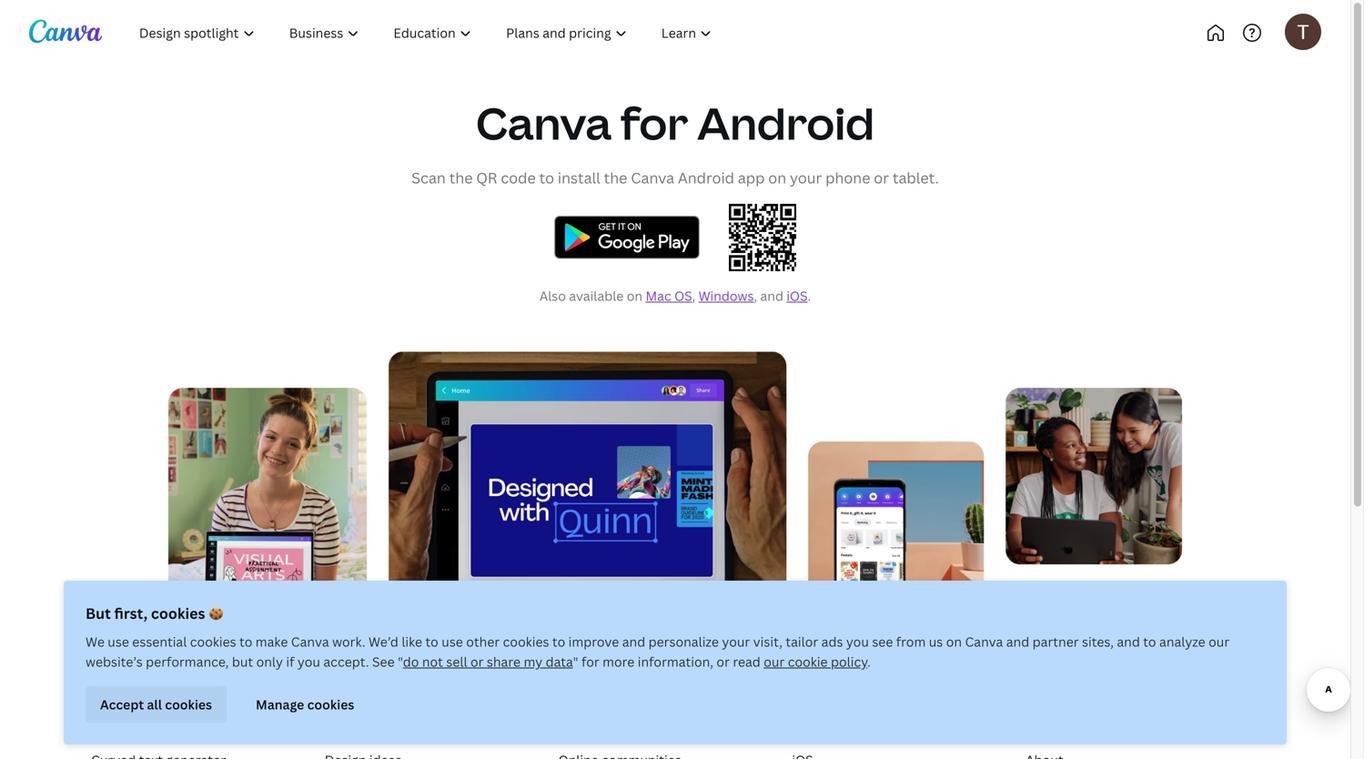 Task type: vqa. For each thing, say whether or not it's contained in the screenshot.
Course for learning the systems
no



Task type: locate. For each thing, give the bounding box(es) containing it.
website's
[[86, 653, 143, 671]]

0 horizontal spatial use
[[108, 633, 129, 651]]

from
[[897, 633, 926, 651]]

android left app
[[678, 168, 735, 187]]

use
[[108, 633, 129, 651], [442, 633, 463, 651]]

mac
[[646, 287, 672, 305]]

2 vertical spatial on
[[947, 633, 962, 651]]

1 horizontal spatial our
[[1209, 633, 1230, 651]]

read
[[733, 653, 761, 671]]

sell
[[446, 653, 468, 671]]

use up website's
[[108, 633, 129, 651]]

or right sell
[[471, 653, 484, 671]]

but
[[232, 653, 253, 671]]

do not sell or share my data " for more information, or read our cookie policy .
[[403, 653, 871, 671]]

the left qr
[[450, 168, 473, 187]]

0 horizontal spatial the
[[450, 168, 473, 187]]

to
[[540, 168, 555, 187], [239, 633, 253, 651], [426, 633, 439, 651], [553, 633, 566, 651], [1144, 633, 1157, 651]]

do not sell or share my data link
[[403, 653, 573, 671]]

manage cookies button
[[241, 687, 369, 723]]

android
[[698, 93, 875, 153], [678, 168, 735, 187]]

" down improve
[[573, 653, 579, 671]]

you right if in the bottom left of the page
[[298, 653, 320, 671]]

" inside we use essential cookies to make canva work. we'd like to use other cookies to improve and personalize your visit, tailor ads you see from us on canva and partner sites, and to analyze our website's performance, but only if you accept. see "
[[398, 653, 403, 671]]

1 horizontal spatial the
[[604, 168, 628, 187]]

0 horizontal spatial for
[[582, 653, 600, 671]]

do
[[403, 653, 419, 671]]

" right "see"
[[398, 653, 403, 671]]

and up do not sell or share my data " for more information, or read our cookie policy .
[[623, 633, 646, 651]]

on left mac
[[627, 287, 643, 305]]

"
[[398, 653, 403, 671], [573, 653, 579, 671]]

canva
[[476, 93, 612, 153], [631, 168, 675, 187], [291, 633, 329, 651], [966, 633, 1004, 651]]

.
[[808, 287, 811, 305], [868, 653, 871, 671]]

, left windows link
[[692, 287, 696, 305]]

scan
[[412, 168, 446, 187]]

manage
[[256, 696, 304, 713]]

1 " from the left
[[398, 653, 403, 671]]

cookies
[[151, 604, 205, 623], [190, 633, 236, 651], [503, 633, 549, 651], [165, 696, 212, 713], [307, 696, 355, 713]]

use up sell
[[442, 633, 463, 651]]

cookies up explore
[[307, 696, 355, 713]]

or left read
[[717, 653, 730, 671]]

1 vertical spatial .
[[868, 653, 871, 671]]

0 horizontal spatial .
[[808, 287, 811, 305]]

and right sites,
[[1118, 633, 1141, 651]]

1 horizontal spatial you
[[847, 633, 869, 651]]

, left ios
[[754, 287, 758, 305]]

2 horizontal spatial on
[[947, 633, 962, 651]]

tailor
[[786, 633, 819, 651]]

see
[[372, 653, 395, 671]]

work.
[[332, 633, 366, 651]]

your
[[790, 168, 822, 187], [722, 633, 750, 651]]

we use essential cookies to make canva work. we'd like to use other cookies to improve and personalize your visit, tailor ads you see from us on canva and partner sites, and to analyze our website's performance, but only if you accept. see "
[[86, 633, 1230, 671]]

ios
[[787, 287, 808, 305]]

available
[[569, 287, 624, 305]]

accept all cookies
[[100, 696, 212, 713]]

us
[[929, 633, 944, 651]]

on right us
[[947, 633, 962, 651]]

1 vertical spatial on
[[627, 287, 643, 305]]

0 horizontal spatial your
[[722, 633, 750, 651]]

and left ios
[[761, 287, 784, 305]]

0 horizontal spatial you
[[298, 653, 320, 671]]

the right install
[[604, 168, 628, 187]]

1 horizontal spatial ,
[[754, 287, 758, 305]]

0 vertical spatial you
[[847, 633, 869, 651]]

2 horizontal spatial or
[[874, 168, 890, 187]]

1 horizontal spatial use
[[442, 633, 463, 651]]

data
[[546, 653, 573, 671]]

0 vertical spatial our
[[1209, 633, 1230, 651]]

phone
[[826, 168, 871, 187]]

for
[[621, 93, 689, 153], [582, 653, 600, 671]]

top level navigation element
[[124, 15, 790, 51]]

0 horizontal spatial "
[[398, 653, 403, 671]]

canva for android
[[476, 93, 875, 153]]

1 horizontal spatial for
[[621, 93, 689, 153]]

1 use from the left
[[108, 633, 129, 651]]

the
[[450, 168, 473, 187], [604, 168, 628, 187]]

on right app
[[769, 168, 787, 187]]

qr
[[476, 168, 498, 187]]

android up app
[[698, 93, 875, 153]]

to right like at the bottom of page
[[426, 633, 439, 651]]

our
[[1209, 633, 1230, 651], [764, 653, 785, 671]]

canva app for android image
[[168, 352, 1183, 651]]

,
[[692, 287, 696, 305], [754, 287, 758, 305]]

cookie
[[788, 653, 828, 671]]

0 horizontal spatial on
[[627, 287, 643, 305]]

1 , from the left
[[692, 287, 696, 305]]

accept all cookies button
[[86, 687, 227, 723]]

or right phone
[[874, 168, 890, 187]]

0 horizontal spatial our
[[764, 653, 785, 671]]

you up policy
[[847, 633, 869, 651]]

our right analyze
[[1209, 633, 1230, 651]]

1 vertical spatial for
[[582, 653, 600, 671]]

1 horizontal spatial on
[[769, 168, 787, 187]]

like
[[402, 633, 423, 651]]

1 vertical spatial your
[[722, 633, 750, 651]]

0 vertical spatial your
[[790, 168, 822, 187]]

1 vertical spatial you
[[298, 653, 320, 671]]

your up read
[[722, 633, 750, 651]]

my
[[524, 653, 543, 671]]

canva right us
[[966, 633, 1004, 651]]

or
[[874, 168, 890, 187], [471, 653, 484, 671], [717, 653, 730, 671]]

you
[[847, 633, 869, 651], [298, 653, 320, 671]]

1 horizontal spatial "
[[573, 653, 579, 671]]

1 horizontal spatial .
[[868, 653, 871, 671]]

your left phone
[[790, 168, 822, 187]]

os
[[675, 287, 692, 305]]

on inside we use essential cookies to make canva work. we'd like to use other cookies to improve and personalize your visit, tailor ads you see from us on canva and partner sites, and to analyze our website's performance, but only if you accept. see "
[[947, 633, 962, 651]]

cookies up essential
[[151, 604, 205, 623]]

ios link
[[787, 287, 808, 305]]

canva up code
[[476, 93, 612, 153]]

we'd
[[369, 633, 399, 651]]

app
[[738, 168, 765, 187]]

2 " from the left
[[573, 653, 579, 671]]

to left analyze
[[1144, 633, 1157, 651]]

for down improve
[[582, 653, 600, 671]]

0 vertical spatial android
[[698, 93, 875, 153]]

and
[[761, 287, 784, 305], [623, 633, 646, 651], [1007, 633, 1030, 651], [1118, 633, 1141, 651]]

0 horizontal spatial ,
[[692, 287, 696, 305]]

our down visit,
[[764, 653, 785, 671]]

for up "scan the qr code to install the canva android app on your phone or tablet." on the top of page
[[621, 93, 689, 153]]

only
[[256, 653, 283, 671]]

on
[[769, 168, 787, 187], [627, 287, 643, 305], [947, 633, 962, 651]]



Task type: describe. For each thing, give the bounding box(es) containing it.
mac os link
[[646, 287, 692, 305]]

if
[[286, 653, 295, 671]]

cookies down 🍪
[[190, 633, 236, 651]]

1 horizontal spatial or
[[717, 653, 730, 671]]

and left 'partner'
[[1007, 633, 1030, 651]]

analyze
[[1160, 633, 1206, 651]]

but first, cookies 🍪
[[86, 604, 223, 623]]

1 vertical spatial android
[[678, 168, 735, 187]]

code
[[501, 168, 536, 187]]

manage cookies
[[256, 696, 355, 713]]

0 vertical spatial .
[[808, 287, 811, 305]]

1 horizontal spatial your
[[790, 168, 822, 187]]

your inside we use essential cookies to make canva work. we'd like to use other cookies to improve and personalize your visit, tailor ads you see from us on canva and partner sites, and to analyze our website's performance, but only if you accept. see "
[[722, 633, 750, 651]]

but
[[86, 604, 111, 623]]

0 horizontal spatial or
[[471, 653, 484, 671]]

performance,
[[146, 653, 229, 671]]

visit,
[[754, 633, 783, 651]]

1 vertical spatial our
[[764, 653, 785, 671]]

first,
[[114, 604, 148, 623]]

information,
[[638, 653, 714, 671]]

our inside we use essential cookies to make canva work. we'd like to use other cookies to improve and personalize your visit, tailor ads you see from us on canva and partner sites, and to analyze our website's performance, but only if you accept. see "
[[1209, 633, 1230, 651]]

see
[[873, 633, 894, 651]]

🍪
[[209, 604, 223, 623]]

explore
[[325, 713, 387, 736]]

canva up if in the bottom left of the page
[[291, 633, 329, 651]]

not
[[422, 653, 443, 671]]

install
[[558, 168, 601, 187]]

share
[[487, 653, 521, 671]]

windows
[[699, 287, 754, 305]]

tablet.
[[893, 168, 939, 187]]

2 the from the left
[[604, 168, 628, 187]]

essential
[[132, 633, 187, 651]]

sites,
[[1083, 633, 1114, 651]]

ads
[[822, 633, 844, 651]]

2 , from the left
[[754, 287, 758, 305]]

also available on mac os , windows , and ios .
[[540, 287, 811, 305]]

improve
[[569, 633, 619, 651]]

0 vertical spatial for
[[621, 93, 689, 153]]

all
[[147, 696, 162, 713]]

canva down canva for android
[[631, 168, 675, 187]]

to up but
[[239, 633, 253, 651]]

windows link
[[699, 287, 754, 305]]

scan the qr code to install the canva android app on your phone or tablet.
[[412, 168, 939, 187]]

also
[[540, 287, 566, 305]]

our cookie policy link
[[764, 653, 868, 671]]

other
[[466, 633, 500, 651]]

partner
[[1033, 633, 1079, 651]]

1 the from the left
[[450, 168, 473, 187]]

accept.
[[324, 653, 369, 671]]

personalize
[[649, 633, 719, 651]]

cookies up my
[[503, 633, 549, 651]]

to right code
[[540, 168, 555, 187]]

more
[[603, 653, 635, 671]]

policy
[[831, 653, 868, 671]]

0 vertical spatial on
[[769, 168, 787, 187]]

2 use from the left
[[442, 633, 463, 651]]

make
[[256, 633, 288, 651]]

to up data
[[553, 633, 566, 651]]

features
[[91, 713, 164, 736]]

cookies right all
[[165, 696, 212, 713]]

we
[[86, 633, 105, 651]]

accept
[[100, 696, 144, 713]]



